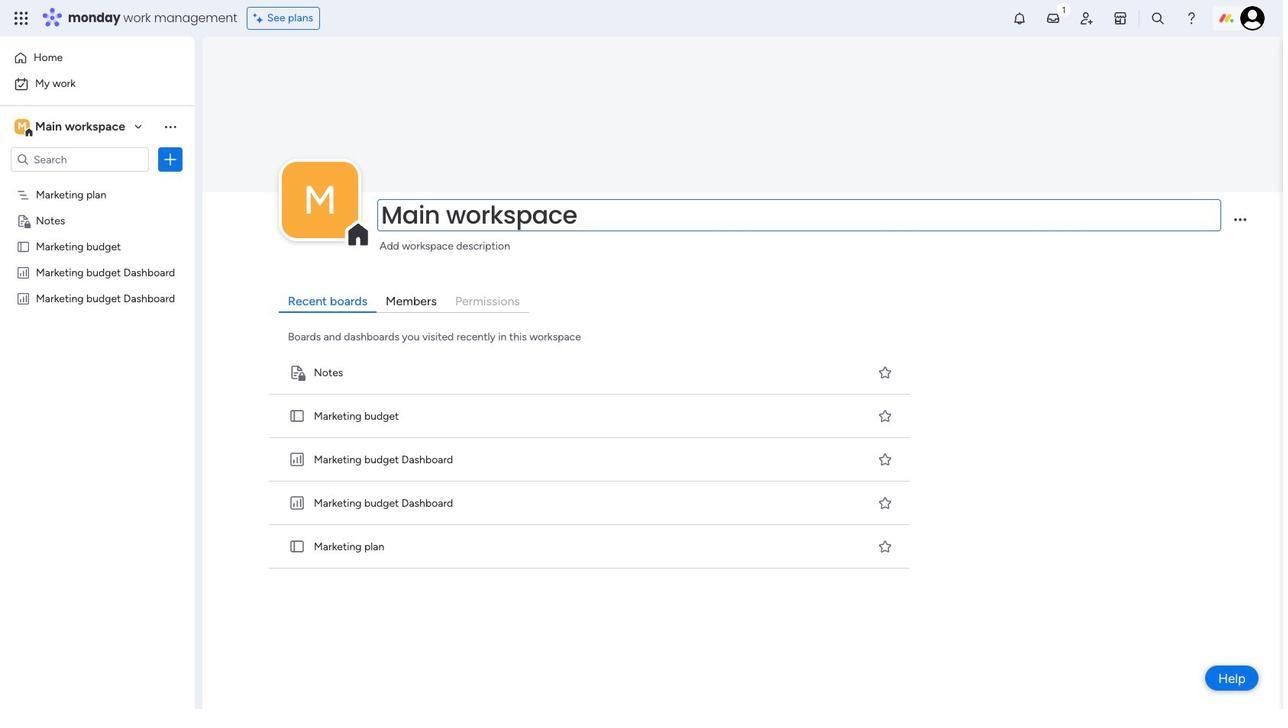 Task type: locate. For each thing, give the bounding box(es) containing it.
public dashboard image
[[16, 265, 31, 280], [289, 452, 306, 469], [289, 495, 306, 512]]

2 vertical spatial public dashboard image
[[289, 495, 306, 512]]

1 vertical spatial public dashboard image
[[289, 452, 306, 469]]

notifications image
[[1012, 11, 1028, 26]]

0 vertical spatial public dashboard image
[[16, 265, 31, 280]]

private board image
[[16, 213, 31, 228]]

public board image
[[16, 239, 31, 254], [289, 539, 306, 556]]

option
[[9, 46, 186, 70], [9, 72, 186, 96], [0, 181, 195, 184]]

search everything image
[[1151, 11, 1166, 26]]

None field
[[377, 200, 1222, 232]]

select product image
[[14, 11, 29, 26]]

list box
[[0, 178, 195, 518]]

Search in workspace field
[[32, 151, 128, 168]]

workspace image
[[282, 162, 358, 239]]

0 vertical spatial public board image
[[16, 239, 31, 254]]

kendall parks image
[[1241, 6, 1265, 31]]

monday marketplace image
[[1113, 11, 1128, 26]]

update feed image
[[1046, 11, 1061, 26]]

1 image
[[1057, 1, 1071, 18]]

add to favorites image
[[878, 365, 893, 380], [878, 409, 893, 424], [878, 452, 893, 468], [878, 496, 893, 511], [878, 539, 893, 555]]

1 vertical spatial option
[[9, 72, 186, 96]]

workspace selection element
[[15, 118, 128, 138]]

1 horizontal spatial public board image
[[289, 539, 306, 556]]

5 add to favorites image from the top
[[878, 539, 893, 555]]



Task type: describe. For each thing, give the bounding box(es) containing it.
quick search results list box
[[266, 352, 915, 570]]

private board image
[[289, 365, 306, 382]]

options image
[[163, 152, 178, 167]]

public dashboard image for 3rd add to favorites image from the bottom of the quick search results list box
[[289, 452, 306, 469]]

help image
[[1184, 11, 1200, 26]]

public dashboard image for 4th add to favorites image
[[289, 495, 306, 512]]

workspace options image
[[163, 119, 178, 134]]

1 add to favorites image from the top
[[878, 365, 893, 380]]

invite members image
[[1080, 11, 1095, 26]]

3 add to favorites image from the top
[[878, 452, 893, 468]]

2 vertical spatial option
[[0, 181, 195, 184]]

workspace image
[[15, 118, 30, 135]]

public board image
[[289, 408, 306, 425]]

see plans image
[[253, 10, 267, 27]]

public dashboard image
[[16, 291, 31, 306]]

4 add to favorites image from the top
[[878, 496, 893, 511]]

0 vertical spatial option
[[9, 46, 186, 70]]

1 vertical spatial public board image
[[289, 539, 306, 556]]

2 add to favorites image from the top
[[878, 409, 893, 424]]

v2 ellipsis image
[[1235, 218, 1247, 231]]

0 horizontal spatial public board image
[[16, 239, 31, 254]]



Task type: vqa. For each thing, say whether or not it's contained in the screenshot.
Invite members Image
yes



